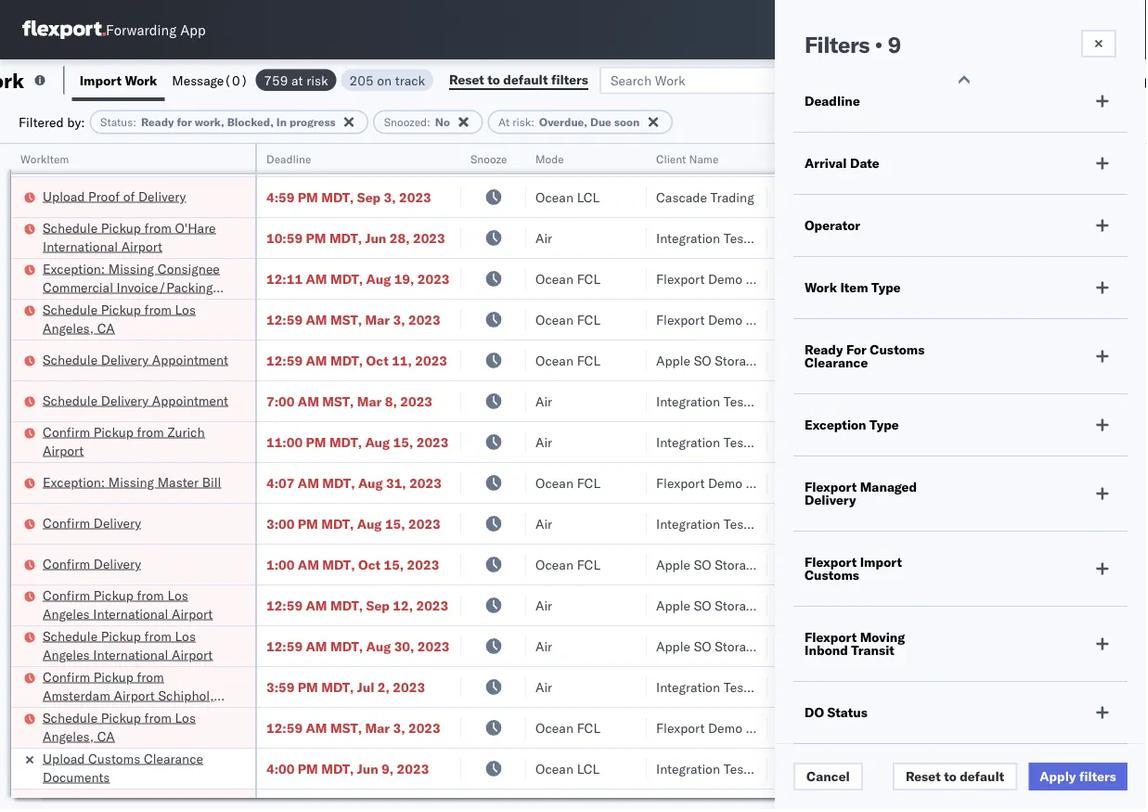 Task type: vqa. For each thing, say whether or not it's contained in the screenshot.


Task type: locate. For each thing, give the bounding box(es) containing it.
confirm delivery link
[[43, 514, 141, 532], [43, 555, 141, 573]]

0 vertical spatial 15,
[[393, 434, 413, 450]]

schedule down amsterdam
[[43, 710, 98, 726]]

clearance up exception
[[805, 355, 868, 371]]

1911466
[[1032, 311, 1089, 328]]

Search Shipments (/) text field
[[791, 16, 970, 44]]

1 vertical spatial --
[[777, 556, 793, 573]]

so for 1:00 am mdt, oct 15, 2023
[[694, 556, 712, 573]]

fcl for exception: missing consignee commercial invoice/packing list link
[[577, 271, 601, 287]]

so for 12:59 am mdt, sep 12, 2023
[[694, 597, 712, 614]]

1 vertical spatial 3,
[[393, 311, 405, 328]]

2023
[[408, 148, 441, 164], [399, 189, 431, 205], [413, 230, 445, 246], [418, 271, 450, 287], [408, 311, 441, 328], [415, 352, 447, 368], [400, 393, 433, 409], [416, 434, 449, 450], [409, 475, 442, 491], [408, 516, 441, 532], [407, 556, 439, 573], [416, 597, 449, 614], [418, 638, 450, 654], [393, 679, 425, 695], [408, 720, 441, 736], [397, 761, 429, 777]]

deadline
[[805, 93, 860, 109], [266, 152, 311, 166]]

2 ocean lcl from the top
[[536, 761, 600, 777]]

0 vertical spatial 12:59 am mst, mar 3, 2023
[[266, 311, 441, 328]]

1 vertical spatial to
[[944, 769, 957, 785]]

consignee
[[777, 152, 830, 166], [158, 260, 220, 277], [746, 271, 808, 287], [863, 271, 925, 287], [746, 311, 808, 328], [863, 311, 925, 328], [746, 475, 808, 491], [863, 475, 925, 491], [746, 720, 808, 736], [863, 720, 925, 736]]

1 horizontal spatial reset
[[906, 769, 941, 785]]

client name button
[[647, 148, 749, 166]]

lagerfeld left apply
[[963, 761, 1018, 777]]

pm right "10:59"
[[306, 230, 326, 246]]

7 air from the top
[[536, 638, 552, 654]]

2 vertical spatial upload
[[43, 750, 85, 767]]

confirm delivery link up confirm pickup from los angeles international airport
[[43, 555, 141, 573]]

reset for reset to default filters
[[449, 71, 484, 88]]

mdt, for 10:59 pm mdt, jun 28, 2023
[[329, 230, 362, 246]]

1 missing from the top
[[108, 260, 154, 277]]

1 -- from the top
[[777, 352, 793, 368]]

work inside button
[[125, 72, 157, 88]]

1 vertical spatial international
[[93, 606, 168, 622]]

2 karl from the top
[[936, 393, 960, 409]]

2 trading from the left
[[831, 189, 875, 205]]

3, for flex-2124373
[[384, 189, 396, 205]]

4 ocean from the top
[[536, 352, 574, 368]]

1 vertical spatial upload
[[43, 188, 85, 204]]

2023 right the 8,
[[400, 393, 433, 409]]

1 vertical spatial exception:
[[43, 474, 105, 490]]

mdt, down 1:00 am mdt, oct 15, 2023
[[330, 597, 363, 614]]

mdt, for 12:59 am mdt, aug 30, 2023
[[330, 638, 363, 654]]

schedule up amsterdam
[[43, 628, 98, 644]]

ocean for exception: missing master bill button
[[536, 475, 574, 491]]

cascade down client name
[[656, 189, 707, 205]]

1 horizontal spatial :
[[427, 115, 430, 129]]

message
[[172, 72, 224, 88]]

1 horizontal spatial cascade
[[777, 189, 828, 205]]

4 shang from the top
[[1111, 638, 1146, 654]]

1 vertical spatial schedule pickup from los angeles, ca
[[43, 710, 196, 744]]

flexport managed delivery
[[805, 479, 917, 508]]

from inside confirm pickup from amsterdam airport schiphol, haarlemmermeer, netherlands
[[137, 669, 164, 685]]

2 vertical spatial ningbo
[[1111, 720, 1146, 736]]

ningbo
[[1111, 271, 1146, 287], [1111, 311, 1146, 328], [1111, 720, 1146, 736]]

2 upload customs clearance documents from the top
[[43, 750, 203, 785]]

1 vertical spatial clearance
[[805, 355, 868, 371]]

1 vertical spatial sep
[[366, 597, 390, 614]]

1 horizontal spatial default
[[960, 769, 1005, 785]]

mdt, for 3:00 pm mdt, aug 15, 2023
[[321, 516, 354, 532]]

pickup inside confirm pickup from los angeles international airport
[[93, 587, 134, 603]]

am for schedule delivery appointment button associated with 7:00 am mst, mar 8, 2023
[[298, 393, 319, 409]]

0 horizontal spatial import
[[80, 72, 122, 88]]

1 vertical spatial appointment
[[152, 392, 228, 408]]

5 fcl from the top
[[577, 556, 601, 573]]

1 vertical spatial ca
[[97, 728, 115, 744]]

0 vertical spatial upload
[[43, 138, 85, 154]]

integration test account - swarovski
[[777, 230, 995, 246]]

0 vertical spatial risk
[[306, 72, 328, 88]]

aug for 12:11 am mdt, aug 19, 2023
[[366, 271, 391, 287]]

(do
[[763, 352, 790, 368], [763, 556, 790, 573], [763, 597, 790, 614], [884, 597, 911, 614], [763, 638, 790, 654], [884, 638, 911, 654]]

airport up exception: missing master bill
[[43, 442, 84, 459]]

2023 right the 30,
[[418, 638, 450, 654]]

am right 12:11
[[306, 271, 327, 287]]

3:00
[[266, 516, 295, 532]]

1 vertical spatial status
[[828, 704, 868, 721]]

k for 12:59 am mdt, oct 11, 2023
[[1146, 352, 1146, 368]]

apple
[[656, 352, 691, 368], [656, 556, 691, 573], [656, 597, 691, 614], [777, 597, 811, 614], [656, 638, 691, 654], [777, 638, 811, 654]]

2 horizontal spatial :
[[531, 115, 535, 129]]

default inside the reset to default filters button
[[503, 71, 548, 88]]

ocean for second schedule pickup from los angeles, ca button from the bottom
[[536, 311, 574, 328]]

0 vertical spatial schedule delivery appointment button
[[43, 350, 228, 371]]

1 air from the top
[[536, 148, 552, 164]]

airport inside schedule pickup from los angeles international airport
[[172, 646, 213, 663]]

2 hong k from the top
[[1111, 556, 1146, 573]]

15, up 31,
[[393, 434, 413, 450]]

2 missing from the top
[[108, 474, 154, 490]]

bookings down exception
[[777, 475, 831, 491]]

exception: missing master bill link
[[43, 473, 221, 491]]

schedule delivery appointment button down exception: missing consignee commercial invoice/packing list
[[43, 350, 228, 371]]

8 ocean from the top
[[536, 761, 574, 777]]

am for second schedule pickup from los angeles, ca button from the bottom
[[306, 311, 327, 328]]

international for confirm
[[93, 606, 168, 622]]

import inside import work button
[[80, 72, 122, 88]]

pickup down schedule pickup from los angeles international airport
[[93, 669, 134, 685]]

so for 12:59 am mdt, aug 30, 2023
[[694, 638, 712, 654]]

1 upload customs clearance documents from the top
[[43, 138, 203, 173]]

confirm up confirm pickup from los angeles international airport
[[43, 556, 90, 572]]

mdt, down 10:59 pm mdt, jun 28, 2023
[[330, 271, 363, 287]]

1 vertical spatial work
[[805, 279, 837, 296]]

from inside "schedule pickup from o'hare international airport"
[[144, 220, 172, 236]]

1 vertical spatial schedule delivery appointment
[[43, 392, 228, 408]]

0 vertical spatial jun
[[365, 230, 386, 246]]

schedule delivery appointment button
[[43, 350, 228, 371], [43, 391, 228, 412]]

confirm delivery button for 1:00 am mdt, oct 15, 2023
[[43, 555, 141, 575]]

upload inside button
[[43, 188, 85, 204]]

filters
[[551, 71, 588, 88], [1079, 769, 1117, 785]]

2023 right 9,
[[397, 761, 429, 777]]

jun for 28,
[[365, 230, 386, 246]]

0 vertical spatial confirm delivery
[[43, 515, 141, 531]]

schiphol,
[[158, 687, 214, 704]]

1 vertical spatial hong
[[1111, 556, 1142, 573]]

1 schedule delivery appointment from the top
[[43, 351, 228, 368]]

4 flexport demo consignee from the top
[[656, 720, 808, 736]]

customs right for
[[870, 342, 925, 358]]

mar up the 4:59 pm mdt, sep 3, 2023
[[357, 148, 382, 164]]

airport up haarlemmermeer,
[[114, 687, 155, 704]]

3 lagerfeld from the top
[[963, 679, 1018, 695]]

flex- for 2124373
[[992, 189, 1032, 205]]

from inside the confirm pickup from zurich airport
[[137, 424, 164, 440]]

master
[[158, 474, 199, 490]]

shang for flex-2132512
[[1111, 761, 1146, 777]]

deadline button
[[257, 148, 443, 166]]

2 shang from the top
[[1111, 393, 1146, 409]]

lagerfeld left 2132767
[[963, 679, 1018, 695]]

(do for 1:00 am mdt, oct 15, 2023
[[763, 556, 790, 573]]

5 ocean from the top
[[536, 475, 574, 491]]

los down 'invoice/packing'
[[175, 301, 196, 317]]

consignee inside exception: missing consignee commercial invoice/packing list
[[158, 260, 220, 277]]

flex- up flex-2166988
[[992, 311, 1032, 328]]

1 vertical spatial angeles
[[43, 646, 90, 663]]

1 upload from the top
[[43, 138, 85, 154]]

2 schedule delivery appointment link from the top
[[43, 391, 228, 410]]

1 horizontal spatial status
[[828, 704, 868, 721]]

0 vertical spatial ocean lcl
[[536, 189, 600, 205]]

pickup down commercial
[[101, 301, 141, 317]]

confirm up exception: missing master bill
[[43, 424, 90, 440]]

karl left flex-2166988
[[936, 393, 960, 409]]

0 vertical spatial default
[[503, 71, 548, 88]]

1 ocean lcl from the top
[[536, 189, 600, 205]]

storage for 12:59 am mdt, sep 12, 2023
[[715, 597, 760, 614]]

ningbo up apply filters
[[1111, 720, 1146, 736]]

mdt, left 9,
[[321, 761, 354, 777]]

1 bookings from the top
[[777, 271, 831, 287]]

0 vertical spatial angeles,
[[43, 320, 94, 336]]

1 vertical spatial jun
[[357, 761, 378, 777]]

pm
[[298, 189, 318, 205], [306, 230, 326, 246], [306, 434, 326, 450], [298, 516, 318, 532], [298, 679, 318, 695], [298, 761, 318, 777]]

flex- for 2342347
[[992, 597, 1032, 614]]

missing inside exception: missing consignee commercial invoice/packing list
[[108, 260, 154, 277]]

exception: for exception: missing master bill
[[43, 474, 105, 490]]

for
[[846, 342, 867, 358]]

3 bookings from the top
[[777, 475, 831, 491]]

lcl for 4:00 pm mdt, jun 9, 2023
[[577, 761, 600, 777]]

international up confirm pickup from amsterdam airport schiphol, haarlemmermeer, netherlands button in the bottom left of the page
[[93, 646, 168, 663]]

confirm inside confirm pickup from los angeles international airport
[[43, 587, 90, 603]]

11, down snoozed
[[385, 148, 405, 164]]

1 vertical spatial lcl
[[577, 761, 600, 777]]

to inside reset to default 'button'
[[944, 769, 957, 785]]

exception:
[[43, 260, 105, 277], [43, 474, 105, 490]]

schedule down list
[[43, 351, 98, 368]]

aug for 3:00 pm mdt, aug 15, 2023
[[357, 516, 382, 532]]

2 bookings test consignee from the top
[[777, 311, 925, 328]]

account for 7:00 am mst, mar 11, 2023
[[872, 148, 921, 164]]

upload left proof
[[43, 188, 85, 204]]

0 horizontal spatial filters
[[551, 71, 588, 88]]

confirm pickup from amsterdam airport schiphol, haarlemmermeer, netherlands button
[[43, 668, 231, 722]]

air for 3:59 pm mdt, jul 2, 2023
[[536, 679, 552, 695]]

1 vertical spatial deadline
[[266, 152, 311, 166]]

from for confirm pickup from zurich airport link
[[137, 424, 164, 440]]

1 flexport demo consignee from the top
[[656, 271, 808, 287]]

los inside schedule pickup from los angeles international airport
[[175, 628, 196, 644]]

3 fcl from the top
[[577, 352, 601, 368]]

0 vertical spatial 3,
[[384, 189, 396, 205]]

delivery right of
[[138, 188, 186, 204]]

5 shang from the top
[[1111, 761, 1146, 777]]

apple so storage (do not use)
[[656, 352, 856, 368], [656, 556, 856, 573], [656, 597, 856, 614], [777, 597, 977, 614], [656, 638, 856, 654], [777, 638, 977, 654]]

hong
[[1111, 352, 1142, 368], [1111, 556, 1142, 573]]

mst,
[[322, 148, 354, 164], [330, 311, 362, 328], [322, 393, 354, 409], [330, 720, 362, 736]]

1 horizontal spatial ready
[[805, 342, 843, 358]]

1 horizontal spatial to
[[944, 769, 957, 785]]

apple for 1:00 am mdt, oct 15, 2023
[[656, 556, 691, 573]]

1 : from the left
[[133, 115, 136, 129]]

mdt, for 12:11 am mdt, aug 19, 2023
[[330, 271, 363, 287]]

schedule
[[43, 220, 98, 236], [43, 301, 98, 317], [43, 351, 98, 368], [43, 392, 98, 408], [43, 628, 98, 644], [43, 710, 98, 726]]

from down schiphol,
[[144, 710, 172, 726]]

12:59 am mst, mar 3, 2023
[[266, 311, 441, 328], [266, 720, 441, 736]]

oct
[[366, 352, 389, 368], [358, 556, 381, 573]]

angeles inside schedule pickup from los angeles international airport
[[43, 646, 90, 663]]

upload customs clearance documents link
[[43, 137, 231, 174], [43, 750, 231, 787]]

reset inside 'button'
[[906, 769, 941, 785]]

0 vertical spatial deadline
[[805, 93, 860, 109]]

1 horizontal spatial filters
[[1079, 769, 1117, 785]]

1 vertical spatial schedule delivery appointment link
[[43, 391, 228, 410]]

use) down flexport managed delivery
[[823, 556, 856, 573]]

confirm delivery link for 1:00 am mdt, oct 15, 2023
[[43, 555, 141, 573]]

flexport. image
[[22, 20, 106, 39]]

0 horizontal spatial deadline
[[266, 152, 311, 166]]

ca
[[97, 320, 115, 336], [97, 728, 115, 744]]

15, for 3:00 pm mdt, aug 15, 2023
[[385, 516, 405, 532]]

upload customs clearance documents link for 7:00 am mst, mar 11, 2023
[[43, 137, 231, 174]]

7:00 down in
[[266, 148, 295, 164]]

cascade
[[656, 189, 707, 205], [777, 189, 828, 205]]

lagerfeld
[[963, 148, 1018, 164], [963, 393, 1018, 409], [963, 679, 1018, 695], [963, 761, 1018, 777]]

schedule pickup from o'hare international airport button
[[43, 219, 231, 258]]

international up commercial
[[43, 238, 118, 254]]

0 vertical spatial clearance
[[144, 138, 203, 154]]

0 horizontal spatial reset
[[449, 71, 484, 88]]

2 vertical spatial 15,
[[384, 556, 404, 573]]

1:00
[[266, 556, 295, 573]]

angeles, down list
[[43, 320, 94, 336]]

from for schedule pickup from o'hare international airport link
[[144, 220, 172, 236]]

mdt, for 4:07 am mdt, aug 31, 2023
[[322, 475, 355, 491]]

confirm for los
[[43, 587, 90, 603]]

1 vertical spatial ready
[[805, 342, 843, 358]]

hong k
[[1111, 352, 1146, 368], [1111, 556, 1146, 573]]

1 vertical spatial 15,
[[385, 516, 405, 532]]

0 vertical spatial lcl
[[577, 189, 600, 205]]

status up workitem button
[[100, 115, 133, 129]]

0 horizontal spatial to
[[488, 71, 500, 88]]

0 horizontal spatial risk
[[306, 72, 328, 88]]

at
[[291, 72, 303, 88]]

work,
[[195, 115, 224, 129]]

consignee button
[[768, 148, 935, 166]]

: left no
[[427, 115, 430, 129]]

import work button
[[72, 59, 165, 101]]

am up 12:59 am mdt, oct 11, 2023
[[306, 311, 327, 328]]

2 k from the top
[[1146, 556, 1146, 573]]

1 lcl from the top
[[577, 189, 600, 205]]

international inside confirm pickup from los angeles international airport
[[93, 606, 168, 622]]

karl left flex-2132512
[[936, 761, 960, 777]]

pm for 3:59
[[298, 679, 318, 695]]

3 ocean from the top
[[536, 311, 574, 328]]

1 flex- from the top
[[992, 189, 1032, 205]]

1 k from the top
[[1146, 352, 1146, 368]]

3 shang from the top
[[1111, 597, 1146, 614]]

: up workitem button
[[133, 115, 136, 129]]

1 angeles from the top
[[43, 606, 90, 622]]

oct up 12:59 am mdt, sep 12, 2023
[[358, 556, 381, 573]]

mdt, down 7:00 am mst, mar 8, 2023
[[329, 434, 362, 450]]

1 shang from the top
[[1111, 148, 1146, 164]]

mdt, down the 4:59 pm mdt, sep 3, 2023
[[329, 230, 362, 246]]

3,
[[384, 189, 396, 205], [393, 311, 405, 328], [393, 720, 405, 736]]

1 vertical spatial missing
[[108, 474, 154, 490]]

pickup inside confirm pickup from amsterdam airport schiphol, haarlemmermeer, netherlands
[[93, 669, 134, 685]]

2 appointment from the top
[[152, 392, 228, 408]]

0 vertical spatial upload customs clearance documents link
[[43, 137, 231, 174]]

for
[[177, 115, 192, 129]]

batc
[[1120, 72, 1146, 88]]

5 flex- from the top
[[992, 597, 1032, 614]]

0 vertical spatial confirm delivery button
[[43, 514, 141, 534]]

flex-2342347
[[992, 597, 1089, 614]]

2 7:00 from the top
[[266, 393, 295, 409]]

6 ocean fcl from the top
[[536, 720, 601, 736]]

0 vertical spatial 7:00
[[266, 148, 295, 164]]

schedule pickup from los angeles, ca button
[[43, 300, 231, 339], [43, 709, 231, 748]]

airport up schiphol,
[[172, 646, 213, 663]]

hong for 1:00 am mdt, oct 15, 2023
[[1111, 556, 1142, 573]]

1 vertical spatial confirm delivery link
[[43, 555, 141, 573]]

international inside "schedule pickup from o'hare international airport"
[[43, 238, 118, 254]]

12:59 up 4:00
[[266, 720, 303, 736]]

4 karl from the top
[[936, 761, 960, 777]]

shang for flex-2342347
[[1111, 597, 1146, 614]]

3 karl from the top
[[936, 679, 960, 695]]

am
[[298, 148, 319, 164], [306, 271, 327, 287], [306, 311, 327, 328], [306, 352, 327, 368], [298, 393, 319, 409], [298, 475, 319, 491], [298, 556, 319, 573], [306, 597, 327, 614], [306, 638, 327, 654], [306, 720, 327, 736]]

0 vertical spatial ningbo
[[1111, 271, 1146, 287]]

international
[[43, 238, 118, 254], [93, 606, 168, 622], [93, 646, 168, 663]]

use) for 1:00 am mdt, oct 15, 2023
[[823, 556, 856, 573]]

7:00 am mst, mar 11, 2023
[[266, 148, 441, 164]]

international up schedule pickup from los angeles international airport
[[93, 606, 168, 622]]

2023 right 2,
[[393, 679, 425, 695]]

upload customs clearance documents up of
[[43, 138, 203, 173]]

7:00 for 7:00 am mst, mar 8, 2023
[[266, 393, 295, 409]]

1 vertical spatial schedule pickup from los angeles, ca button
[[43, 709, 231, 748]]

schedule pickup from los angeles international airport
[[43, 628, 213, 663]]

type
[[872, 279, 901, 296], [870, 417, 899, 433]]

2 documents from the top
[[43, 769, 110, 785]]

1 vertical spatial risk
[[513, 115, 531, 129]]

departu
[[1111, 152, 1146, 166]]

12:59 up 7:00 am mst, mar 8, 2023
[[266, 352, 303, 368]]

4 bookings test consignee from the top
[[777, 720, 925, 736]]

1 cascade from the left
[[656, 189, 707, 205]]

los for first schedule pickup from los angeles, ca button from the bottom of the page
[[175, 710, 196, 726]]

ca down haarlemmermeer,
[[97, 728, 115, 744]]

2 vertical spatial international
[[93, 646, 168, 663]]

customs inside flexport import customs
[[805, 567, 859, 583]]

no
[[435, 115, 450, 129]]

3 air from the top
[[536, 393, 552, 409]]

schedule pickup from los angeles international airport link
[[43, 627, 231, 664]]

ready inside ready for customs clearance
[[805, 342, 843, 358]]

air for 7:00 am mst, mar 11, 2023
[[536, 148, 552, 164]]

clearance inside ready for customs clearance
[[805, 355, 868, 371]]

3 demo from the top
[[708, 475, 743, 491]]

airport inside the confirm pickup from zurich airport
[[43, 442, 84, 459]]

3, up '28,'
[[384, 189, 396, 205]]

1 horizontal spatial import
[[860, 554, 902, 570]]

fcl for exception: missing master bill link
[[577, 475, 601, 491]]

12:59 am mst, mar 3, 2023 for second schedule pickup from los angeles, ca button from the bottom
[[266, 311, 441, 328]]

mdt, for 3:59 pm mdt, jul 2, 2023
[[321, 679, 354, 695]]

schedule delivery appointment link up confirm pickup from zurich airport link
[[43, 391, 228, 410]]

to inside the reset to default filters button
[[488, 71, 500, 88]]

1 documents from the top
[[43, 156, 110, 173]]

flexport inside flexport import customs
[[805, 554, 857, 570]]

2 cascade from the left
[[777, 189, 828, 205]]

1 vertical spatial filters
[[1079, 769, 1117, 785]]

(do for 12:59 am mdt, oct 11, 2023
[[763, 352, 790, 368]]

delivery down exception: missing consignee commercial invoice/packing list
[[101, 351, 149, 368]]

1 vertical spatial ocean lcl
[[536, 761, 600, 777]]

upload customs clearance documents link down haarlemmermeer,
[[43, 750, 231, 787]]

205 on track
[[349, 72, 425, 88]]

schedule delivery appointment for 12:59 am mdt, oct 11, 2023
[[43, 351, 228, 368]]

2 : from the left
[[427, 115, 430, 129]]

0 vertical spatial appointment
[[152, 351, 228, 368]]

5 air from the top
[[536, 516, 552, 532]]

upload proof of delivery button
[[43, 187, 186, 207]]

2 angeles from the top
[[43, 646, 90, 663]]

consignee up 'invoice/packing'
[[158, 260, 220, 277]]

risk
[[306, 72, 328, 88], [513, 115, 531, 129]]

aug left 31,
[[358, 475, 383, 491]]

flex-1911466 button
[[963, 307, 1092, 333], [963, 307, 1092, 333]]

import up by:
[[80, 72, 122, 88]]

los inside confirm pickup from los angeles international airport
[[167, 587, 188, 603]]

4:00
[[266, 761, 295, 777]]

2 confirm delivery link from the top
[[43, 555, 141, 573]]

3 upload from the top
[[43, 750, 85, 767]]

mst, down 12:59 am mdt, oct 11, 2023
[[322, 393, 354, 409]]

0 vertical spatial hong
[[1111, 352, 1142, 368]]

so for 12:59 am mdt, oct 11, 2023
[[694, 352, 712, 368]]

0 vertical spatial k
[[1146, 352, 1146, 368]]

4 flex- from the top
[[992, 516, 1032, 532]]

karl for flex-2132767
[[936, 679, 960, 695]]

1 vertical spatial upload customs clearance documents link
[[43, 750, 231, 787]]

2 hong from the top
[[1111, 556, 1142, 573]]

1 vertical spatial schedule delivery appointment button
[[43, 391, 228, 412]]

: for snoozed
[[427, 115, 430, 129]]

los down confirm pickup from los angeles international airport button
[[175, 628, 196, 644]]

am down 1:00 am mdt, oct 15, 2023
[[306, 597, 327, 614]]

1 schedule from the top
[[43, 220, 98, 236]]

use)
[[823, 352, 856, 368], [823, 556, 856, 573], [823, 597, 856, 614], [943, 597, 977, 614], [823, 638, 856, 654], [943, 638, 977, 654]]

-- for 12:59 am mdt, oct 11, 2023
[[777, 352, 793, 368]]

documents up proof
[[43, 156, 110, 173]]

2 air from the top
[[536, 230, 552, 246]]

default inside reset to default 'button'
[[960, 769, 1005, 785]]

1 vertical spatial documents
[[43, 769, 110, 785]]

2 lcl from the top
[[577, 761, 600, 777]]

0 horizontal spatial work
[[125, 72, 157, 88]]

oct for 15,
[[358, 556, 381, 573]]

0 vertical spatial ready
[[141, 115, 174, 129]]

1 horizontal spatial work
[[805, 279, 837, 296]]

5 schedule from the top
[[43, 628, 98, 644]]

2 flex- from the top
[[992, 311, 1032, 328]]

1 12:59 am mst, mar 3, 2023 from the top
[[266, 311, 441, 328]]

2023 up 12,
[[407, 556, 439, 573]]

integration for 3:00 pm mdt, aug 15, 2023
[[777, 516, 841, 532]]

angeles for confirm pickup from los angeles international airport
[[43, 606, 90, 622]]

1 horizontal spatial deadline
[[805, 93, 860, 109]]

0 vertical spatial missing
[[108, 260, 154, 277]]

from for confirm pickup from amsterdam airport schiphol, haarlemmermeer, netherlands link
[[137, 669, 164, 685]]

0 horizontal spatial :
[[133, 115, 136, 129]]

from inside confirm pickup from los angeles international airport
[[137, 587, 164, 603]]

clearance for 4:00 pm mdt, jun 9, 2023
[[144, 750, 203, 767]]

from down confirm pickup from los angeles international airport button
[[144, 628, 172, 644]]

1 vertical spatial schedule pickup from los angeles, ca link
[[43, 709, 231, 746]]

2 schedule delivery appointment button from the top
[[43, 391, 228, 412]]

integration for 7:00 am mst, mar 11, 2023
[[777, 148, 841, 164]]

missing down schedule pickup from o'hare international airport button
[[108, 260, 154, 277]]

mar
[[357, 148, 382, 164], [365, 311, 390, 328], [357, 393, 382, 409], [365, 720, 390, 736]]

airport inside confirm pickup from los angeles international airport
[[172, 606, 213, 622]]

hong for 12:59 am mdt, oct 11, 2023
[[1111, 352, 1142, 368]]

pickup for confirm pickup from amsterdam airport schiphol, haarlemmermeer, netherlands button in the bottom left of the page
[[93, 669, 134, 685]]

4 confirm from the top
[[43, 587, 90, 603]]

1 schedule delivery appointment button from the top
[[43, 350, 228, 371]]

trading up operator
[[831, 189, 875, 205]]

am for schedule pickup from los angeles international airport button
[[306, 638, 327, 654]]

account for 3:59 pm mdt, jul 2, 2023
[[872, 679, 921, 695]]

flex-2166988 button
[[963, 388, 1092, 414], [963, 388, 1092, 414]]

7 resize handle column header from the left
[[1079, 144, 1102, 809]]

6 ocean from the top
[[536, 556, 574, 573]]

shang
[[1111, 148, 1146, 164], [1111, 393, 1146, 409], [1111, 597, 1146, 614], [1111, 638, 1146, 654], [1111, 761, 1146, 777]]

operator
[[805, 217, 860, 233]]

pickup inside "schedule pickup from o'hare international airport"
[[101, 220, 141, 236]]

0 vertical spatial hong k
[[1111, 352, 1146, 368]]

confirm down exception: missing master bill button
[[43, 515, 90, 531]]

0 vertical spatial angeles
[[43, 606, 90, 622]]

0 vertical spatial import
[[80, 72, 122, 88]]

lagerfeld for flex-2166988
[[963, 393, 1018, 409]]

clearance down for
[[144, 138, 203, 154]]

0 vertical spatial to
[[488, 71, 500, 88]]

1 hong k from the top
[[1111, 352, 1146, 368]]

to up at
[[488, 71, 500, 88]]

international inside schedule pickup from los angeles international airport
[[93, 646, 168, 663]]

upload customs clearance documents for 7:00 am mst, mar 11, 2023
[[43, 138, 203, 173]]

default for reset to default
[[960, 769, 1005, 785]]

flex- left apply
[[992, 761, 1032, 777]]

2 demo from the top
[[708, 311, 743, 328]]

from inside schedule pickup from los angeles international airport
[[144, 628, 172, 644]]

forwarding app
[[106, 21, 206, 39]]

aug
[[366, 271, 391, 287], [365, 434, 390, 450], [358, 475, 383, 491], [357, 516, 382, 532], [366, 638, 391, 654]]

1 vertical spatial default
[[960, 769, 1005, 785]]

2 schedule pickup from los angeles, ca from the top
[[43, 710, 196, 744]]

flex-2132767 button
[[963, 674, 1092, 700], [963, 674, 1092, 700]]

sep
[[357, 189, 381, 205], [366, 597, 390, 614]]

pm right 4:00
[[298, 761, 318, 777]]

0 vertical spatial oct
[[366, 352, 389, 368]]

air for 12:59 am mdt, sep 12, 2023
[[536, 597, 552, 614]]

0 vertical spatial filters
[[551, 71, 588, 88]]

pickup down confirm pickup from los angeles international airport
[[101, 628, 141, 644]]

work down the forwarding on the top left of page
[[125, 72, 157, 88]]

schedule delivery appointment button up confirm pickup from zurich airport link
[[43, 391, 228, 412]]

use) for 12:59 am mdt, aug 30, 2023
[[823, 638, 856, 654]]

airport up schedule pickup from los angeles international airport link at the bottom left
[[172, 606, 213, 622]]

-- left for
[[777, 352, 793, 368]]

not for 1:00 am mdt, oct 15, 2023
[[794, 556, 819, 573]]

0 vertical spatial work
[[125, 72, 157, 88]]

2 exception: from the top
[[43, 474, 105, 490]]

pickup up schedule pickup from los angeles international airport
[[93, 587, 134, 603]]

0 horizontal spatial default
[[503, 71, 548, 88]]

0 horizontal spatial trading
[[711, 189, 754, 205]]

0 vertical spatial international
[[43, 238, 118, 254]]

2 ningbo from the top
[[1111, 311, 1146, 328]]

15, down 31,
[[385, 516, 405, 532]]

confirm inside confirm pickup from amsterdam airport schiphol, haarlemmermeer, netherlands
[[43, 669, 90, 685]]

reset inside button
[[449, 71, 484, 88]]

confirm up schedule pickup from los angeles international airport
[[43, 587, 90, 603]]

lagerfeld for flex-2132512
[[963, 761, 1018, 777]]

4 fcl from the top
[[577, 475, 601, 491]]

upload customs clearance documents link for 4:00 pm mdt, jun 9, 2023
[[43, 750, 231, 787]]

2 fcl from the top
[[577, 311, 601, 328]]

2 upload customs clearance documents link from the top
[[43, 750, 231, 787]]

15, for 11:00 pm mdt, aug 15, 2023
[[393, 434, 413, 450]]

schedule pickup from los angeles international airport button
[[43, 627, 231, 666]]

reset
[[449, 71, 484, 88], [906, 769, 941, 785]]

confirm inside the confirm pickup from zurich airport
[[43, 424, 90, 440]]

track
[[395, 72, 425, 88]]

default
[[503, 71, 548, 88], [960, 769, 1005, 785]]

flex- for 2166988
[[992, 393, 1032, 409]]

not for 12:59 am mdt, oct 11, 2023
[[794, 352, 819, 368]]

confirm delivery button down exception: missing master bill button
[[43, 514, 141, 534]]

2 vertical spatial clearance
[[144, 750, 203, 767]]

12:59 am mdt, sep 12, 2023
[[266, 597, 449, 614]]

pickup inside schedule pickup from los angeles international airport
[[101, 628, 141, 644]]

2023 up '28,'
[[399, 189, 431, 205]]

exception: inside exception: missing consignee commercial invoice/packing list
[[43, 260, 105, 277]]

0 vertical spatial documents
[[43, 156, 110, 173]]

1 exception: from the top
[[43, 260, 105, 277]]

pickup inside the confirm pickup from zurich airport
[[93, 424, 134, 440]]

demo
[[708, 271, 743, 287], [708, 311, 743, 328], [708, 475, 743, 491], [708, 720, 743, 736]]

consignee down work item type
[[746, 311, 808, 328]]

0 vertical spatial 11,
[[385, 148, 405, 164]]

angeles inside confirm pickup from los angeles international airport
[[43, 606, 90, 622]]

4:07 am mdt, aug 31, 2023
[[266, 475, 442, 491]]

: for status
[[133, 115, 136, 129]]

upload for 4:00 pm mdt, jun 9, 2023
[[43, 750, 85, 767]]

2023 right 12,
[[416, 597, 449, 614]]

0 vertical spatial upload customs clearance documents
[[43, 138, 203, 173]]

1 vertical spatial upload customs clearance documents
[[43, 750, 203, 785]]

customs up upload proof of delivery
[[88, 138, 140, 154]]

12:59 am mst, mar 3, 2023 for first schedule pickup from los angeles, ca button from the bottom of the page
[[266, 720, 441, 736]]

2 confirm delivery from the top
[[43, 556, 141, 572]]

exception: missing master bill
[[43, 474, 221, 490]]

schedule inside schedule pickup from los angeles international airport
[[43, 628, 98, 644]]

delivery for 3:00 pm mdt, aug 15, 2023
[[93, 515, 141, 531]]

6 air from the top
[[536, 597, 552, 614]]

import work
[[80, 72, 157, 88]]

12:59
[[266, 311, 303, 328], [266, 352, 303, 368], [266, 597, 303, 614], [266, 638, 303, 654], [266, 720, 303, 736]]

resize handle column header
[[233, 144, 255, 809], [439, 144, 461, 809], [504, 144, 526, 809], [625, 144, 647, 809], [745, 144, 768, 809], [931, 144, 953, 809], [1079, 144, 1102, 809], [1113, 144, 1135, 809]]

from
[[144, 220, 172, 236], [144, 301, 172, 317], [137, 424, 164, 440], [137, 587, 164, 603], [144, 628, 172, 644], [137, 669, 164, 685], [144, 710, 172, 726]]

2 integration test account - karl lagerfeld from the top
[[777, 393, 1018, 409]]

3, for flex-1911466
[[393, 311, 405, 328]]

0 vertical spatial reset
[[449, 71, 484, 88]]

status right do at the bottom of the page
[[828, 704, 868, 721]]

1 vertical spatial hong k
[[1111, 556, 1146, 573]]

delivery for 7:00 am mst, mar 8, 2023
[[101, 392, 149, 408]]

schedule pickup from los angeles, ca link
[[43, 300, 231, 337], [43, 709, 231, 746]]

schedule inside "schedule pickup from o'hare international airport"
[[43, 220, 98, 236]]

integration test account - karl lagerfeld
[[777, 148, 1018, 164], [777, 393, 1018, 409], [777, 679, 1018, 695], [777, 761, 1018, 777]]

ca down exception: missing consignee commercial invoice/packing list
[[97, 320, 115, 336]]

los down schiphol,
[[175, 710, 196, 726]]

cascade for cascade trading
[[656, 189, 707, 205]]



Task type: describe. For each thing, give the bounding box(es) containing it.
o'hare
[[175, 220, 216, 236]]

cascade trading ltd.
[[777, 189, 901, 205]]

client name
[[656, 152, 719, 166]]

integration for 10:59 pm mdt, jun 28, 2023
[[777, 230, 841, 246]]

confirm delivery button for 3:00 pm mdt, aug 15, 2023
[[43, 514, 141, 534]]

commercial
[[43, 279, 113, 295]]

1 integration test account - karl lagerfeld from the top
[[777, 148, 1018, 164]]

3:00 pm mdt, aug 15, 2023
[[266, 516, 441, 532]]

confirm pickup from amsterdam airport schiphol, haarlemmermeer, netherlands link
[[43, 668, 231, 722]]

3:59
[[266, 679, 295, 695]]

am for schedule delivery appointment button associated with 12:59 am mdt, oct 11, 2023
[[306, 352, 327, 368]]

2166988
[[1032, 393, 1089, 409]]

progress
[[289, 115, 336, 129]]

mode
[[536, 152, 564, 166]]

actions
[[1091, 152, 1129, 166]]

confirm for zurich
[[43, 424, 90, 440]]

flex- for 2132512
[[992, 761, 1032, 777]]

5 ocean fcl from the top
[[536, 556, 601, 573]]

due
[[590, 115, 612, 129]]

reset to default
[[906, 769, 1005, 785]]

from for confirm pickup from los angeles international airport link
[[137, 587, 164, 603]]

pickup for schedule pickup from los angeles international airport button
[[101, 628, 141, 644]]

amsterdam
[[43, 687, 110, 704]]

reset to default filters
[[449, 71, 588, 88]]

filters
[[805, 31, 870, 58]]

lcl for 4:59 pm mdt, sep 3, 2023
[[577, 189, 600, 205]]

air for 7:00 am mst, mar 8, 2023
[[536, 393, 552, 409]]

karl for flex-2166988
[[936, 393, 960, 409]]

apple so storage (do not use) for 12:59 am mdt, sep 12, 2023
[[656, 597, 856, 614]]

consignee down integration test account - swarovski
[[863, 271, 925, 287]]

integration for 11:00 pm mdt, aug 15, 2023
[[777, 434, 841, 450]]

1 12:59 from the top
[[266, 311, 303, 328]]

cascade trading
[[656, 189, 754, 205]]

list
[[43, 297, 64, 314]]

2 resize handle column header from the left
[[439, 144, 461, 809]]

do
[[805, 704, 824, 721]]

3 ningbo from the top
[[1111, 720, 1146, 736]]

schedule pickup from los angeles, ca link for second schedule pickup from los angeles, ca button from the bottom
[[43, 300, 231, 337]]

1 schedule pickup from los angeles, ca button from the top
[[43, 300, 231, 339]]

1 ocean fcl from the top
[[536, 271, 601, 287]]

2 schedule pickup from los angeles, ca button from the top
[[43, 709, 231, 748]]

flex- for 2132767
[[992, 679, 1032, 695]]

consignee down operator
[[746, 271, 808, 287]]

karl for flex-2132512
[[936, 761, 960, 777]]

2132512
[[1032, 761, 1089, 777]]

appointment for 12:59 am mdt, oct 11, 2023
[[152, 351, 228, 368]]

schedule delivery appointment link for 12:59
[[43, 350, 228, 369]]

2023 up 7:00 am mst, mar 8, 2023
[[415, 352, 447, 368]]

account for 11:00 pm mdt, aug 15, 2023
[[872, 434, 921, 450]]

am for exception: missing consignee commercial invoice/packing list button
[[306, 271, 327, 287]]

air for 11:00 pm mdt, aug 15, 2023
[[536, 434, 552, 450]]

bill
[[202, 474, 221, 490]]

confirm delivery for 1:00 am mdt, oct 15, 2023
[[43, 556, 141, 572]]

5 12:59 from the top
[[266, 720, 303, 736]]

1 vertical spatial type
[[870, 417, 899, 433]]

confirm pickup from zurich airport link
[[43, 423, 231, 460]]

2023 up 4:07 am mdt, aug 31, 2023
[[416, 434, 449, 450]]

schedule delivery appointment button for 7:00 am mst, mar 8, 2023
[[43, 391, 228, 412]]

mdt, for 12:59 am mdt, sep 12, 2023
[[330, 597, 363, 614]]

apply
[[1040, 769, 1076, 785]]

exception
[[805, 417, 867, 433]]

7:00 am mst, mar 8, 2023
[[266, 393, 433, 409]]

6 schedule from the top
[[43, 710, 98, 726]]

2023 down 4:07 am mdt, aug 31, 2023
[[408, 516, 441, 532]]

-- for 1:00 am mdt, oct 15, 2023
[[777, 556, 793, 573]]

integration for 3:59 pm mdt, jul 2, 2023
[[777, 679, 841, 695]]

apple so storage (do not use) for 1:00 am mdt, oct 15, 2023
[[656, 556, 856, 573]]

forwarding app link
[[22, 20, 206, 39]]

12,
[[393, 597, 413, 614]]

haarlemmermeer,
[[43, 706, 148, 722]]

11, for oct
[[392, 352, 412, 368]]

0 horizontal spatial ready
[[141, 115, 174, 129]]

4:00 pm mdt, jun 9, 2023
[[266, 761, 429, 777]]

schedule pickup from los angeles, ca link for first schedule pickup from los angeles, ca button from the bottom of the page
[[43, 709, 231, 746]]

pickup for confirm pickup from zurich airport button
[[93, 424, 134, 440]]

from for schedule pickup from los angeles international airport link at the bottom left
[[144, 628, 172, 644]]

2 vertical spatial 3,
[[393, 720, 405, 736]]

soon
[[614, 115, 640, 129]]

ltd.
[[878, 189, 901, 205]]

am for exception: missing master bill button
[[298, 475, 319, 491]]

ocean lcl for 4:00 pm mdt, jun 9, 2023
[[536, 761, 600, 777]]

moving
[[860, 629, 905, 646]]

1 lagerfeld from the top
[[963, 148, 1018, 164]]

exception: missing consignee commercial invoice/packing list button
[[43, 259, 231, 314]]

account for 3:00 pm mdt, aug 15, 2023
[[872, 516, 921, 532]]

pickup for schedule pickup from o'hare international airport button
[[101, 220, 141, 236]]

upload proof of delivery link
[[43, 187, 186, 206]]

confirm pickup from amsterdam airport schiphol, haarlemmermeer, netherlands
[[43, 669, 224, 722]]

1 resize handle column header from the left
[[233, 144, 255, 809]]

2132767
[[1032, 679, 1089, 695]]

delivery inside flexport managed delivery
[[805, 492, 856, 508]]

3 ocean fcl from the top
[[536, 352, 601, 368]]

account for 10:59 pm mdt, jun 28, 2023
[[872, 230, 921, 246]]

4 schedule from the top
[[43, 392, 98, 408]]

of
[[123, 188, 135, 204]]

by:
[[67, 114, 85, 130]]

(0)
[[224, 72, 248, 88]]

confirm delivery link for 3:00 pm mdt, aug 15, 2023
[[43, 514, 141, 532]]

1 bookings test consignee from the top
[[777, 271, 925, 287]]

item
[[840, 279, 868, 296]]

3 : from the left
[[531, 115, 535, 129]]

3 schedule from the top
[[43, 351, 98, 368]]

schedule delivery appointment button for 12:59 am mdt, oct 11, 2023
[[43, 350, 228, 371]]

2 confirm from the top
[[43, 515, 90, 531]]

consignee up reset to default
[[863, 720, 925, 736]]

5 resize handle column header from the left
[[745, 144, 768, 809]]

1 karl from the top
[[936, 148, 960, 164]]

exception: missing consignee commercial invoice/packing list link
[[43, 259, 231, 314]]

1 schedule pickup from los angeles, ca from the top
[[43, 301, 196, 336]]

message (0)
[[172, 72, 248, 88]]

apple so storage (do not use) for 12:59 am mdt, aug 30, 2023
[[656, 638, 856, 654]]

2 ocean fcl from the top
[[536, 311, 601, 328]]

9
[[888, 31, 901, 58]]

am for first schedule pickup from los angeles, ca button from the bottom of the page
[[306, 720, 327, 736]]

pickup for confirm pickup from los angeles international airport button
[[93, 587, 134, 603]]

0 vertical spatial type
[[872, 279, 901, 296]]

consignee up cancel
[[746, 720, 808, 736]]

4 12:59 from the top
[[266, 638, 303, 654]]

los for second schedule pickup from los angeles, ca button from the bottom
[[175, 301, 196, 317]]

consignee up cascade trading ltd.
[[777, 152, 830, 166]]

use) for 12:59 am mdt, sep 12, 2023
[[823, 597, 856, 614]]

9,
[[382, 761, 394, 777]]

flex- for 1911466
[[992, 311, 1032, 328]]

fcl for 'confirm delivery' link associated with 1:00 am mdt, oct 15, 2023
[[577, 556, 601, 573]]

4 demo from the top
[[708, 720, 743, 736]]

workitem button
[[11, 148, 237, 166]]

2377570
[[1032, 516, 1089, 532]]

customs down haarlemmermeer,
[[88, 750, 140, 767]]

from down 'invoice/packing'
[[144, 301, 172, 317]]

netherlands
[[152, 706, 224, 722]]

delivery inside button
[[138, 188, 186, 204]]

(do for 12:59 am mdt, aug 30, 2023
[[763, 638, 790, 654]]

mdt, for 4:00 pm mdt, jun 9, 2023
[[321, 761, 354, 777]]

oct for 11,
[[366, 352, 389, 368]]

ocean lcl for 4:59 pm mdt, sep 3, 2023
[[536, 189, 600, 205]]

batc button
[[1091, 66, 1146, 94]]

flex-2132512
[[992, 761, 1089, 777]]

airport inside "schedule pickup from o'hare international airport"
[[121, 238, 162, 254]]

2023 right 31,
[[409, 475, 442, 491]]

storage for 12:59 am mdt, oct 11, 2023
[[715, 352, 760, 368]]

2 bookings from the top
[[777, 311, 831, 328]]

sep for 12,
[[366, 597, 390, 614]]

forwarding
[[106, 21, 177, 39]]

4 resize handle column header from the left
[[625, 144, 647, 809]]

snoozed : no
[[384, 115, 450, 129]]

ocean for exception: missing consignee commercial invoice/packing list button
[[536, 271, 574, 287]]

11:00 pm mdt, aug 15, 2023
[[266, 434, 449, 450]]

1 horizontal spatial risk
[[513, 115, 531, 129]]

confirm pickup from los angeles international airport button
[[43, 586, 231, 625]]

consignee down exception
[[746, 475, 808, 491]]

2023 down the 30,
[[408, 720, 441, 736]]

flexport inside flexport managed delivery
[[805, 479, 857, 495]]

6 resize handle column header from the left
[[931, 144, 953, 809]]

filters inside 'button'
[[1079, 769, 1117, 785]]

am down progress
[[298, 148, 319, 164]]

to for reset to default filters
[[488, 71, 500, 88]]

4:07
[[266, 475, 295, 491]]

15, for 1:00 am mdt, oct 15, 2023
[[384, 556, 404, 573]]

date
[[850, 155, 880, 171]]

deadline inside button
[[266, 152, 311, 166]]

2342347
[[1032, 597, 1089, 614]]

ready for customs clearance
[[805, 342, 925, 371]]

4 bookings from the top
[[777, 720, 831, 736]]

1 ocean from the top
[[536, 189, 574, 205]]

4 ocean fcl from the top
[[536, 475, 601, 491]]

confirm for amsterdam
[[43, 669, 90, 685]]

pickup down amsterdam
[[101, 710, 141, 726]]

12:11 am mdt, aug 19, 2023
[[266, 271, 450, 287]]

3 12:59 from the top
[[266, 597, 303, 614]]

2023 down 19,
[[408, 311, 441, 328]]

2023 right '28,'
[[413, 230, 445, 246]]

swarovski
[[936, 230, 995, 246]]

mst, for schedule delivery appointment button associated with 7:00 am mst, mar 8, 2023
[[322, 393, 354, 409]]

work item type
[[805, 279, 901, 296]]

hong k for 1:00 am mdt, oct 15, 2023
[[1111, 556, 1146, 573]]

use) left flex-2342347
[[943, 597, 977, 614]]

6 fcl from the top
[[577, 720, 601, 736]]

aug for 12:59 am mdt, aug 30, 2023
[[366, 638, 391, 654]]

aug for 4:07 am mdt, aug 31, 2023
[[358, 475, 383, 491]]

consignee up ready for customs clearance
[[863, 311, 925, 328]]

3 confirm from the top
[[43, 556, 90, 572]]

flexport demo consignee for second schedule pickup from los angeles, ca button from the bottom
[[656, 311, 808, 328]]

Search Work text field
[[600, 66, 802, 94]]

app
[[180, 21, 206, 39]]

airport inside confirm pickup from amsterdam airport schiphol, haarlemmermeer, netherlands
[[114, 687, 155, 704]]

os
[[1094, 23, 1112, 37]]

2 schedule from the top
[[43, 301, 98, 317]]

on
[[377, 72, 392, 88]]

name
[[689, 152, 719, 166]]

upload proof of delivery
[[43, 188, 186, 204]]

flex-2132767
[[992, 679, 1089, 695]]

flexport demo consignee for exception: missing consignee commercial invoice/packing list button
[[656, 271, 808, 287]]

1 ningbo from the top
[[1111, 271, 1146, 287]]

1 ca from the top
[[97, 320, 115, 336]]

cascade for cascade trading ltd.
[[777, 189, 828, 205]]

import inside flexport import customs
[[860, 554, 902, 570]]

ocean for first schedule pickup from los angeles, ca button from the bottom of the page
[[536, 720, 574, 736]]

2023 right 19,
[[418, 271, 450, 287]]

•
[[875, 31, 883, 58]]

os button
[[1081, 8, 1124, 51]]

ocean for schedule delivery appointment button associated with 12:59 am mdt, oct 11, 2023
[[536, 352, 574, 368]]

1 demo from the top
[[708, 271, 743, 287]]

flexport moving inbond transit
[[805, 629, 905, 659]]

overdue,
[[539, 115, 588, 129]]

28,
[[390, 230, 410, 246]]

2023 down the snoozed : no
[[408, 148, 441, 164]]

pm for 3:00
[[298, 516, 318, 532]]

apple so storage (do not use) for 12:59 am mdt, oct 11, 2023
[[656, 352, 856, 368]]

documents for 7:00
[[43, 156, 110, 173]]

19,
[[394, 271, 414, 287]]

3 resize handle column header from the left
[[504, 144, 526, 809]]

2 ca from the top
[[97, 728, 115, 744]]

2 12:59 from the top
[[266, 352, 303, 368]]

mar down 2,
[[365, 720, 390, 736]]

consignee down exception type
[[863, 475, 925, 491]]

arrival date
[[805, 155, 880, 171]]

to for reset to default
[[944, 769, 957, 785]]

customs inside ready for customs clearance
[[870, 342, 925, 358]]

at risk : overdue, due soon
[[498, 115, 640, 129]]

flex-2166988
[[992, 393, 1089, 409]]

mst, up the 4:59 pm mdt, sep 3, 2023
[[322, 148, 354, 164]]

integration for 7:00 am mst, mar 8, 2023
[[777, 393, 841, 409]]

integration test account - karl lagerfeld for flex-2132767
[[777, 679, 1018, 695]]

mar down the 12:11 am mdt, aug 19, 2023
[[365, 311, 390, 328]]

schedule pickup from o'hare international airport
[[43, 220, 216, 254]]

confirm pickup from zurich airport
[[43, 424, 205, 459]]

cancel button
[[794, 763, 863, 791]]

delivery for 1:00 am mdt, oct 15, 2023
[[93, 556, 141, 572]]

exception: missing consignee commercial invoice/packing list
[[43, 260, 220, 314]]

1 angeles, from the top
[[43, 320, 94, 336]]

flexport inside "flexport moving inbond transit"
[[805, 629, 857, 646]]

default for reset to default filters
[[503, 71, 548, 88]]

confirm pickup from zurich airport button
[[43, 423, 231, 462]]

aug for 11:00 pm mdt, aug 15, 2023
[[365, 434, 390, 450]]

mar left the 8,
[[357, 393, 382, 409]]

flex-2124373
[[992, 189, 1089, 205]]

12:59 am mdt, oct 11, 2023
[[266, 352, 447, 368]]

air for 12:59 am mdt, aug 30, 2023
[[536, 638, 552, 654]]

2 angeles, from the top
[[43, 728, 94, 744]]

exception
[[933, 72, 993, 88]]

3 bookings test consignee from the top
[[777, 475, 925, 491]]

exception: for exception: missing consignee commercial invoice/packing list
[[43, 260, 105, 277]]

confirm pickup from los angeles international airport
[[43, 587, 213, 622]]

arrival
[[805, 155, 847, 171]]

0 vertical spatial status
[[100, 115, 133, 129]]

filters inside button
[[551, 71, 588, 88]]

use) right moving
[[943, 638, 977, 654]]

8 resize handle column header from the left
[[1113, 144, 1135, 809]]



